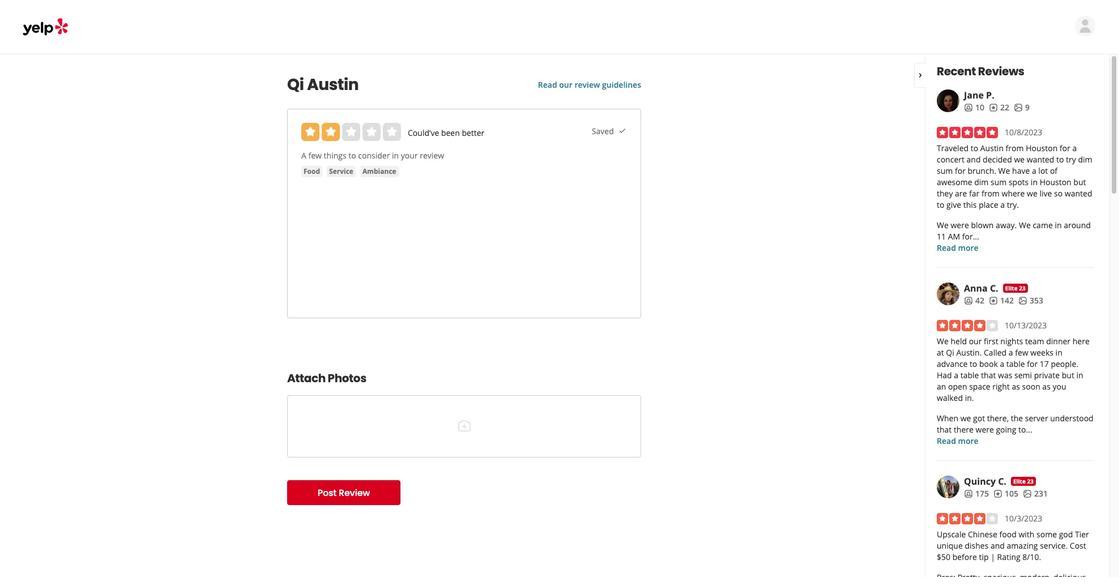 Task type: describe. For each thing, give the bounding box(es) containing it.
23 for anna c.
[[1019, 284, 1026, 292]]

elite 23 for anna c.
[[1006, 284, 1026, 292]]

read for traveled
[[937, 243, 956, 253]]

upscale chinese food with some god tier unique dishes and amazing service. cost $50 before tip | rating 8/10.
[[937, 529, 1090, 563]]

16 photos v2 image for quincy c.
[[1023, 489, 1032, 499]]

0 horizontal spatial qi
[[287, 74, 304, 96]]

first
[[984, 336, 999, 347]]

recent reviews
[[937, 63, 1025, 79]]

try
[[1066, 154, 1076, 165]]

0 vertical spatial read
[[538, 79, 557, 90]]

142
[[1001, 295, 1014, 306]]

ambiance
[[363, 167, 396, 176]]

and inside "traveled to austin from houston for a concert and decided we wanted to try dim sum for brunch. we have a lot of awesome dim sum spots in houston but they are far from where we live so wanted to give this place a try."
[[967, 154, 981, 165]]

elite 23 link for quincy c.
[[1011, 477, 1036, 486]]

to…
[[1019, 424, 1033, 435]]

an
[[937, 381, 946, 392]]

we inside we held our first nights team dinner here at qi austin. called a few weeks in advance to book a table for 17 people. had a table that was semi private but in an open space right as soon as you walked in.
[[937, 336, 949, 347]]

were inside when we got there, the server understood that there were going to…
[[976, 424, 994, 435]]

10/13/2023
[[1005, 320, 1047, 331]]

reviews element containing 22
[[989, 102, 1010, 113]]

service
[[329, 167, 354, 176]]

friends element containing 10
[[964, 102, 985, 113]]

16 friends v2 image for 10
[[964, 103, 973, 112]]

c. for quincy c.
[[998, 475, 1007, 488]]

there
[[954, 424, 974, 435]]

read our review guidelines
[[538, 79, 641, 90]]

photo of jane p. image
[[937, 90, 960, 112]]

reviews element for quincy c.
[[994, 488, 1019, 500]]

jeremy m. image
[[1075, 16, 1096, 36]]

we left the came
[[1019, 220, 1031, 231]]

dinner
[[1047, 336, 1071, 347]]

called
[[984, 347, 1007, 358]]

recent
[[937, 63, 976, 79]]

1 vertical spatial houston
[[1040, 177, 1072, 188]]

friends element for quincy c.
[[964, 488, 989, 500]]

0 vertical spatial austin
[[307, 74, 359, 96]]

attach
[[287, 371, 326, 386]]

1 horizontal spatial table
[[1007, 359, 1025, 369]]

p.
[[987, 89, 995, 101]]

are
[[955, 188, 967, 199]]

could've been better
[[408, 127, 485, 138]]

more for were
[[958, 436, 979, 446]]

read more for there
[[937, 436, 979, 446]]

11
[[937, 231, 946, 242]]

try.
[[1007, 199, 1019, 210]]

where
[[1002, 188, 1025, 199]]

far
[[970, 188, 980, 199]]

service.
[[1040, 541, 1068, 551]]

read more button for 11
[[937, 243, 979, 254]]

away.
[[996, 220, 1017, 231]]

2 as from the left
[[1043, 381, 1051, 392]]

read our review guidelines link
[[538, 79, 641, 90]]

few inside we held our first nights team dinner here at qi austin. called a few weeks in advance to book a table for 17 people. had a table that was semi private but in an open space right as soon as you walked in.
[[1015, 347, 1029, 358]]

elite for quincy c.
[[1014, 478, 1026, 486]]

they
[[937, 188, 953, 199]]

a up was at the right of page
[[1000, 359, 1005, 369]]

10/3/2023
[[1005, 513, 1043, 524]]

1 vertical spatial for
[[955, 165, 966, 176]]

to left the try
[[1057, 154, 1064, 165]]

guidelines
[[602, 79, 641, 90]]

give
[[947, 199, 962, 210]]

upscale
[[937, 529, 966, 540]]

brunch.
[[968, 165, 997, 176]]

jane
[[964, 89, 984, 101]]

open
[[949, 381, 967, 392]]

consider
[[358, 150, 390, 161]]

traveled to austin from houston for a concert and decided we wanted to try dim sum for brunch. we have a lot of awesome dim sum spots in houston but they are far from where we live so wanted to give this place a try.
[[937, 143, 1093, 210]]

soon
[[1022, 381, 1041, 392]]

jane p.
[[964, 89, 995, 101]]

0 horizontal spatial table
[[961, 370, 979, 381]]

before
[[953, 552, 977, 563]]

this
[[964, 199, 977, 210]]

353
[[1030, 295, 1044, 306]]

a left lot
[[1032, 165, 1037, 176]]

1 vertical spatial from
[[982, 188, 1000, 199]]

quincy c.
[[964, 475, 1007, 488]]

reviews
[[978, 63, 1025, 79]]

16 checkmark v2 image
[[618, 127, 627, 136]]

0 horizontal spatial sum
[[937, 165, 953, 176]]

0 horizontal spatial dim
[[975, 177, 989, 188]]

you
[[1053, 381, 1067, 392]]

when
[[937, 413, 959, 424]]

concert
[[937, 154, 965, 165]]

austin.
[[957, 347, 982, 358]]

read more button for there
[[937, 436, 979, 447]]

chinese
[[968, 529, 998, 540]]

photo of anna c. image
[[937, 283, 960, 305]]

awesome
[[937, 177, 973, 188]]

we up 11
[[937, 220, 949, 231]]

amazing
[[1007, 541, 1038, 551]]

some
[[1037, 529, 1057, 540]]

17
[[1040, 359, 1049, 369]]

10/8/2023
[[1005, 127, 1043, 138]]

0 vertical spatial 16 photos v2 image
[[1014, 103, 1023, 112]]

tier
[[1075, 529, 1090, 540]]

a up open
[[954, 370, 959, 381]]

|
[[991, 552, 995, 563]]

5 star rating image
[[937, 127, 998, 138]]

our inside we held our first nights team dinner here at qi austin. called a few weeks in advance to book a table for 17 people. had a table that was semi private but in an open space right as soon as you walked in.
[[969, 336, 982, 347]]

been
[[441, 127, 460, 138]]

am
[[948, 231, 961, 242]]

16 review v2 image for anna
[[989, 296, 998, 305]]

in inside we were blown away. we came in around 11 am for…
[[1055, 220, 1062, 231]]

in inside "traveled to austin from houston for a concert and decided we wanted to try dim sum for brunch. we have a lot of awesome dim sum spots in houston but they are far from where we live so wanted to give this place a try."
[[1031, 177, 1038, 188]]

nights
[[1001, 336, 1024, 347]]

42
[[976, 295, 985, 306]]

friends element for anna c.
[[964, 295, 985, 307]]

1 horizontal spatial from
[[1006, 143, 1024, 154]]

were inside we were blown away. we came in around 11 am for…
[[951, 220, 969, 231]]

understood
[[1051, 413, 1094, 424]]

anna c.
[[964, 282, 999, 295]]

to right 'things'
[[349, 150, 356, 161]]

to inside we held our first nights team dinner here at qi austin. called a few weeks in advance to book a table for 17 people. had a table that was semi private but in an open space right as soon as you walked in.
[[970, 359, 978, 369]]

but inside we held our first nights team dinner here at qi austin. called a few weeks in advance to book a table for 17 people. had a table that was semi private but in an open space right as soon as you walked in.
[[1062, 370, 1075, 381]]

a left try.
[[1001, 199, 1005, 210]]

1 vertical spatial sum
[[991, 177, 1007, 188]]

for inside we held our first nights team dinner here at qi austin. called a few weeks in advance to book a table for 17 people. had a table that was semi private but in an open space right as soon as you walked in.
[[1027, 359, 1038, 369]]

qi austin link
[[287, 74, 511, 96]]

that inside when we got there, the server understood that there were going to…
[[937, 424, 952, 435]]

that inside we held our first nights team dinner here at qi austin. called a few weeks in advance to book a table for 17 people. had a table that was semi private but in an open space right as soon as you walked in.
[[981, 370, 996, 381]]

231
[[1035, 488, 1048, 499]]

and inside upscale chinese food with some god tier unique dishes and amazing service. cost $50 before tip | rating 8/10.
[[991, 541, 1005, 551]]

anna
[[964, 282, 988, 295]]



Task type: vqa. For each thing, say whether or not it's contained in the screenshot.
2nd operated
no



Task type: locate. For each thing, give the bounding box(es) containing it.
0 horizontal spatial 23
[[1019, 284, 1026, 292]]

austin up rating element
[[307, 74, 359, 96]]

1 vertical spatial our
[[969, 336, 982, 347]]

photos element for anna c.
[[1019, 295, 1044, 307]]

1 vertical spatial reviews element
[[989, 295, 1014, 307]]

1 vertical spatial photos element
[[1019, 295, 1044, 307]]

post
[[318, 486, 337, 499]]

photos element containing 9
[[1014, 102, 1030, 113]]

0 vertical spatial sum
[[937, 165, 953, 176]]

0 horizontal spatial as
[[1012, 381, 1020, 392]]

2 more from the top
[[958, 436, 979, 446]]

1 vertical spatial c.
[[998, 475, 1007, 488]]

1 vertical spatial 4 star rating image
[[937, 513, 998, 525]]

16 photos v2 image
[[1014, 103, 1023, 112], [1019, 296, 1028, 305], [1023, 489, 1032, 499]]

23
[[1019, 284, 1026, 292], [1028, 478, 1034, 486]]

elite up 105
[[1014, 478, 1026, 486]]

16 photos v2 image left the 9
[[1014, 103, 1023, 112]]

elite 23 link for anna c.
[[1003, 284, 1028, 293]]

10
[[976, 102, 985, 113]]

0 vertical spatial that
[[981, 370, 996, 381]]

read more down am
[[937, 243, 979, 253]]

0 vertical spatial dim
[[1079, 154, 1093, 165]]

elite up 142
[[1006, 284, 1018, 292]]

sum
[[937, 165, 953, 176], [991, 177, 1007, 188]]

we were blown away. we came in around 11 am for…
[[937, 220, 1091, 242]]

0 vertical spatial wanted
[[1027, 154, 1055, 165]]

photo of quincy c. image
[[937, 476, 960, 499]]

unique
[[937, 541, 963, 551]]

23 up 10/13/2023
[[1019, 284, 1026, 292]]

could've
[[408, 127, 439, 138]]

2 vertical spatial read
[[937, 436, 956, 446]]

elite 23 up 142
[[1006, 284, 1026, 292]]

4 star rating image
[[937, 320, 998, 331], [937, 513, 998, 525]]

c. up 105
[[998, 475, 1007, 488]]

to down the they
[[937, 199, 945, 210]]

1 more from the top
[[958, 243, 979, 253]]

photos element containing 231
[[1023, 488, 1048, 500]]

c. right anna
[[990, 282, 999, 295]]

friends element
[[964, 102, 985, 113], [964, 295, 985, 307], [964, 488, 989, 500]]

1 vertical spatial 23
[[1028, 478, 1034, 486]]

austin up the decided
[[981, 143, 1004, 154]]

held
[[951, 336, 967, 347]]

0 vertical spatial 4 star rating image
[[937, 320, 998, 331]]

0 vertical spatial elite 23 link
[[1003, 284, 1028, 293]]

0 vertical spatial c.
[[990, 282, 999, 295]]

for up the try
[[1060, 143, 1071, 154]]

1 4 star rating image from the top
[[937, 320, 998, 331]]

few down nights
[[1015, 347, 1029, 358]]

a
[[1073, 143, 1077, 154], [1032, 165, 1037, 176], [1001, 199, 1005, 210], [1009, 347, 1013, 358], [1000, 359, 1005, 369], [954, 370, 959, 381]]

175
[[976, 488, 989, 499]]

qi austin
[[287, 74, 359, 96]]

1 vertical spatial qi
[[946, 347, 955, 358]]

were down got
[[976, 424, 994, 435]]

reviews element right 175
[[994, 488, 1019, 500]]

0 vertical spatial elite 23
[[1006, 284, 1026, 292]]

things
[[324, 150, 347, 161]]

read more button down the there
[[937, 436, 979, 447]]

1 horizontal spatial wanted
[[1065, 188, 1093, 199]]

we inside when we got there, the server understood that there were going to…
[[961, 413, 971, 424]]

we up the there
[[961, 413, 971, 424]]

1 vertical spatial few
[[1015, 347, 1029, 358]]

0 horizontal spatial for
[[955, 165, 966, 176]]

2 read more from the top
[[937, 436, 979, 446]]

elite 23
[[1006, 284, 1026, 292], [1014, 478, 1034, 486]]

there,
[[987, 413, 1009, 424]]

2 vertical spatial 16 photos v2 image
[[1023, 489, 1032, 499]]

our left guidelines in the right of the page
[[559, 79, 573, 90]]

2 vertical spatial friends element
[[964, 488, 989, 500]]

so
[[1054, 188, 1063, 199]]

16 photos v2 image for anna c.
[[1019, 296, 1028, 305]]

friends element down quincy
[[964, 488, 989, 500]]

server
[[1025, 413, 1049, 424]]

dim right the try
[[1079, 154, 1093, 165]]

0 vertical spatial reviews element
[[989, 102, 1010, 113]]

16 friends v2 image
[[964, 103, 973, 112], [964, 296, 973, 305]]

review left guidelines in the right of the page
[[575, 79, 600, 90]]

close sidebar icon image
[[916, 71, 925, 80], [916, 71, 925, 80]]

weeks
[[1031, 347, 1054, 358]]

1 16 friends v2 image from the top
[[964, 103, 973, 112]]

lot
[[1039, 165, 1048, 176]]

we
[[999, 165, 1011, 176], [937, 220, 949, 231], [1019, 220, 1031, 231], [937, 336, 949, 347]]

reviews element for anna c.
[[989, 295, 1014, 307]]

photos
[[328, 371, 367, 386]]

1 horizontal spatial qi
[[946, 347, 955, 358]]

tip
[[979, 552, 989, 563]]

4 star rating image up the held
[[937, 320, 998, 331]]

more down for…
[[958, 243, 979, 253]]

rating
[[998, 552, 1021, 563]]

0 vertical spatial 16 friends v2 image
[[964, 103, 973, 112]]

1 vertical spatial and
[[991, 541, 1005, 551]]

qi inside we held our first nights team dinner here at qi austin. called a few weeks in advance to book a table for 17 people. had a table that was semi private but in an open space right as soon as you walked in.
[[946, 347, 955, 358]]

0 vertical spatial and
[[967, 154, 981, 165]]

22
[[1001, 102, 1010, 113]]

0 vertical spatial 16 review v2 image
[[989, 103, 998, 112]]

4 star rating image for quincy
[[937, 513, 998, 525]]

0 vertical spatial photos element
[[1014, 102, 1030, 113]]

more for am
[[958, 243, 979, 253]]

friends element down jane
[[964, 102, 985, 113]]

16 friends v2 image
[[964, 489, 973, 499]]

live
[[1040, 188, 1052, 199]]

to down austin.
[[970, 359, 978, 369]]

0 vertical spatial our
[[559, 79, 573, 90]]

but down the try
[[1074, 177, 1086, 188]]

0 horizontal spatial we
[[961, 413, 971, 424]]

1 horizontal spatial few
[[1015, 347, 1029, 358]]

wanted up lot
[[1027, 154, 1055, 165]]

1 vertical spatial review
[[420, 150, 444, 161]]

1 horizontal spatial dim
[[1079, 154, 1093, 165]]

friends element containing 175
[[964, 488, 989, 500]]

1 vertical spatial 16 photos v2 image
[[1019, 296, 1028, 305]]

$50
[[937, 552, 951, 563]]

came
[[1033, 220, 1053, 231]]

with
[[1019, 529, 1035, 540]]

2 vertical spatial 16 review v2 image
[[994, 489, 1003, 499]]

16 review v2 image
[[989, 103, 998, 112], [989, 296, 998, 305], [994, 489, 1003, 499]]

reviews element containing 105
[[994, 488, 1019, 500]]

walked
[[937, 393, 963, 403]]

1 horizontal spatial review
[[575, 79, 600, 90]]

9
[[1026, 102, 1030, 113]]

photos element right 142
[[1019, 295, 1044, 307]]

1 horizontal spatial we
[[1014, 154, 1025, 165]]

2 vertical spatial reviews element
[[994, 488, 1019, 500]]

for…
[[963, 231, 980, 242]]

in right spots
[[1031, 177, 1038, 188]]

place
[[979, 199, 999, 210]]

2 friends element from the top
[[964, 295, 985, 307]]

spots
[[1009, 177, 1029, 188]]

16 friends v2 image left 42
[[964, 296, 973, 305]]

0 vertical spatial read more
[[937, 243, 979, 253]]

0 vertical spatial were
[[951, 220, 969, 231]]

reviews element right 42
[[989, 295, 1014, 307]]

elite 23 link up 142
[[1003, 284, 1028, 293]]

but
[[1074, 177, 1086, 188], [1062, 370, 1075, 381]]

as down 'semi'
[[1012, 381, 1020, 392]]

saved
[[592, 126, 618, 136]]

in down the dinner
[[1056, 347, 1063, 358]]

got
[[973, 413, 985, 424]]

1 horizontal spatial sum
[[991, 177, 1007, 188]]

but down people.
[[1062, 370, 1075, 381]]

None radio
[[301, 123, 320, 141], [342, 123, 360, 141], [363, 123, 381, 141], [301, 123, 320, 141], [342, 123, 360, 141], [363, 123, 381, 141]]

austin inside "traveled to austin from houston for a concert and decided we wanted to try dim sum for brunch. we have a lot of awesome dim sum spots in houston but they are far from where we live so wanted to give this place a try."
[[981, 143, 1004, 154]]

1 read more from the top
[[937, 243, 979, 253]]

we up have on the right top
[[1014, 154, 1025, 165]]

dishes
[[965, 541, 989, 551]]

the
[[1011, 413, 1023, 424]]

our up austin.
[[969, 336, 982, 347]]

1 vertical spatial elite 23 link
[[1011, 477, 1036, 486]]

and
[[967, 154, 981, 165], [991, 541, 1005, 551]]

2 16 friends v2 image from the top
[[964, 296, 973, 305]]

0 vertical spatial but
[[1074, 177, 1086, 188]]

2 vertical spatial for
[[1027, 359, 1038, 369]]

None radio
[[322, 123, 340, 141], [383, 123, 401, 141], [322, 123, 340, 141], [383, 123, 401, 141]]

16 friends v2 image left 10
[[964, 103, 973, 112]]

1 horizontal spatial for
[[1027, 359, 1038, 369]]

for up 'awesome' on the top of page
[[955, 165, 966, 176]]

1 vertical spatial 16 review v2 image
[[989, 296, 998, 305]]

we held our first nights team dinner here at qi austin. called a few weeks in advance to book a table for 17 people. had a table that was semi private but in an open space right as soon as you walked in.
[[937, 336, 1090, 403]]

105
[[1005, 488, 1019, 499]]

1 vertical spatial elite
[[1014, 478, 1026, 486]]

reviews element down p.
[[989, 102, 1010, 113]]

in right the came
[[1055, 220, 1062, 231]]

elite for anna c.
[[1006, 284, 1018, 292]]

decided
[[983, 154, 1012, 165]]

23 for quincy c.
[[1028, 478, 1034, 486]]

1 vertical spatial but
[[1062, 370, 1075, 381]]

0 vertical spatial few
[[309, 150, 322, 161]]

16 friends v2 image for 42
[[964, 296, 973, 305]]

review
[[575, 79, 600, 90], [420, 150, 444, 161]]

0 vertical spatial 23
[[1019, 284, 1026, 292]]

0 horizontal spatial austin
[[307, 74, 359, 96]]

2 horizontal spatial for
[[1060, 143, 1071, 154]]

photos element right 105
[[1023, 488, 1048, 500]]

1 vertical spatial dim
[[975, 177, 989, 188]]

photos element for quincy c.
[[1023, 488, 1048, 500]]

austin
[[307, 74, 359, 96], [981, 143, 1004, 154]]

0 horizontal spatial that
[[937, 424, 952, 435]]

were up am
[[951, 220, 969, 231]]

0 horizontal spatial were
[[951, 220, 969, 231]]

to
[[971, 143, 979, 154], [349, 150, 356, 161], [1057, 154, 1064, 165], [937, 199, 945, 210], [970, 359, 978, 369]]

friends element containing 42
[[964, 295, 985, 307]]

1 vertical spatial elite 23
[[1014, 478, 1034, 486]]

0 vertical spatial more
[[958, 243, 979, 253]]

1 vertical spatial 16 friends v2 image
[[964, 296, 973, 305]]

we up at on the right of the page
[[937, 336, 949, 347]]

0 horizontal spatial from
[[982, 188, 1000, 199]]

from up "place"
[[982, 188, 1000, 199]]

1 as from the left
[[1012, 381, 1020, 392]]

we down the decided
[[999, 165, 1011, 176]]

elite
[[1006, 284, 1018, 292], [1014, 478, 1026, 486]]

1 friends element from the top
[[964, 102, 985, 113]]

reviews element containing 142
[[989, 295, 1014, 307]]

table up 'semi'
[[1007, 359, 1025, 369]]

0 vertical spatial review
[[575, 79, 600, 90]]

attach photos image
[[458, 419, 471, 433]]

more down the there
[[958, 436, 979, 446]]

0 vertical spatial read more button
[[937, 243, 979, 254]]

few right a
[[309, 150, 322, 161]]

0 vertical spatial friends element
[[964, 102, 985, 113]]

read more
[[937, 243, 979, 253], [937, 436, 979, 446]]

0 vertical spatial qi
[[287, 74, 304, 96]]

in left your
[[392, 150, 399, 161]]

to down 5 star rating image
[[971, 143, 979, 154]]

semi
[[1015, 370, 1032, 381]]

houston up lot
[[1026, 143, 1058, 154]]

friends element down anna
[[964, 295, 985, 307]]

rating element
[[301, 123, 401, 141]]

16 review v2 image right 42
[[989, 296, 998, 305]]

a up the try
[[1073, 143, 1077, 154]]

1 vertical spatial wanted
[[1065, 188, 1093, 199]]

cost
[[1070, 541, 1087, 551]]

0 horizontal spatial few
[[309, 150, 322, 161]]

around
[[1064, 220, 1091, 231]]

0 vertical spatial table
[[1007, 359, 1025, 369]]

2 4 star rating image from the top
[[937, 513, 998, 525]]

for left 17
[[1027, 359, 1038, 369]]

c. for anna c.
[[990, 282, 999, 295]]

elite 23 up 105
[[1014, 478, 1034, 486]]

in.
[[965, 393, 974, 403]]

16 review v2 image left 105
[[994, 489, 1003, 499]]

16 review v2 image for quincy
[[994, 489, 1003, 499]]

review right your
[[420, 150, 444, 161]]

16 review v2 image left 22
[[989, 103, 998, 112]]

houston down of at the right of the page
[[1040, 177, 1072, 188]]

private
[[1034, 370, 1060, 381]]

table
[[1007, 359, 1025, 369], [961, 370, 979, 381]]

going
[[996, 424, 1017, 435]]

qi
[[287, 74, 304, 96], [946, 347, 955, 358]]

photos element containing 353
[[1019, 295, 1044, 307]]

and up 'brunch.'
[[967, 154, 981, 165]]

that down the when
[[937, 424, 952, 435]]

0 vertical spatial for
[[1060, 143, 1071, 154]]

and up |
[[991, 541, 1005, 551]]

elite 23 link up 105
[[1011, 477, 1036, 486]]

1 read more button from the top
[[937, 243, 979, 254]]

post review
[[318, 486, 370, 499]]

1 horizontal spatial and
[[991, 541, 1005, 551]]

better
[[462, 127, 485, 138]]

read for we
[[937, 436, 956, 446]]

wanted right so
[[1065, 188, 1093, 199]]

2 vertical spatial photos element
[[1023, 488, 1048, 500]]

23 up 10/3/2023
[[1028, 478, 1034, 486]]

team
[[1026, 336, 1045, 347]]

your
[[401, 150, 418, 161]]

we left live
[[1027, 188, 1038, 199]]

2 vertical spatial we
[[961, 413, 971, 424]]

few
[[309, 150, 322, 161], [1015, 347, 1029, 358]]

1 horizontal spatial that
[[981, 370, 996, 381]]

have
[[1013, 165, 1030, 176]]

0 vertical spatial from
[[1006, 143, 1024, 154]]

as down the 'private'
[[1043, 381, 1051, 392]]

1 horizontal spatial our
[[969, 336, 982, 347]]

in
[[392, 150, 399, 161], [1031, 177, 1038, 188], [1055, 220, 1062, 231], [1056, 347, 1063, 358], [1077, 370, 1084, 381]]

1 horizontal spatial austin
[[981, 143, 1004, 154]]

0 horizontal spatial and
[[967, 154, 981, 165]]

1 vertical spatial table
[[961, 370, 979, 381]]

reviews element
[[989, 102, 1010, 113], [989, 295, 1014, 307], [994, 488, 1019, 500]]

2 read more button from the top
[[937, 436, 979, 447]]

we inside "traveled to austin from houston for a concert and decided we wanted to try dim sum for brunch. we have a lot of awesome dim sum spots in houston but they are far from where we live so wanted to give this place a try."
[[999, 165, 1011, 176]]

4 star rating image up chinese
[[937, 513, 998, 525]]

sum up where
[[991, 177, 1007, 188]]

0 horizontal spatial wanted
[[1027, 154, 1055, 165]]

1 vertical spatial friends element
[[964, 295, 985, 307]]

that
[[981, 370, 996, 381], [937, 424, 952, 435]]

that down book
[[981, 370, 996, 381]]

right
[[993, 381, 1010, 392]]

0 horizontal spatial review
[[420, 150, 444, 161]]

dim down 'brunch.'
[[975, 177, 989, 188]]

from down 10/8/2023 at the right
[[1006, 143, 1024, 154]]

1 vertical spatial we
[[1027, 188, 1038, 199]]

1 horizontal spatial were
[[976, 424, 994, 435]]

16 photos v2 image left 231
[[1023, 489, 1032, 499]]

in down people.
[[1077, 370, 1084, 381]]

a down nights
[[1009, 347, 1013, 358]]

photos element
[[1014, 102, 1030, 113], [1019, 295, 1044, 307], [1023, 488, 1048, 500]]

post review button
[[287, 480, 401, 505]]

but inside "traveled to austin from houston for a concert and decided we wanted to try dim sum for brunch. we have a lot of awesome dim sum spots in houston but they are far from where we live so wanted to give this place a try."
[[1074, 177, 1086, 188]]

3 friends element from the top
[[964, 488, 989, 500]]

god
[[1059, 529, 1073, 540]]

0 vertical spatial houston
[[1026, 143, 1058, 154]]

read more button down am
[[937, 243, 979, 254]]

1 horizontal spatial 23
[[1028, 478, 1034, 486]]

blown
[[971, 220, 994, 231]]

was
[[998, 370, 1013, 381]]

read more for 11
[[937, 243, 979, 253]]

photos element right 22
[[1014, 102, 1030, 113]]

0 vertical spatial elite
[[1006, 284, 1018, 292]]

read more down the there
[[937, 436, 979, 446]]

here
[[1073, 336, 1090, 347]]

0 vertical spatial we
[[1014, 154, 1025, 165]]

sum down the concert
[[937, 165, 953, 176]]

food
[[1000, 529, 1017, 540]]

2 horizontal spatial we
[[1027, 188, 1038, 199]]

4 star rating image for anna
[[937, 320, 998, 331]]

table up space
[[961, 370, 979, 381]]

wanted
[[1027, 154, 1055, 165], [1065, 188, 1093, 199]]

elite 23 for quincy c.
[[1014, 478, 1034, 486]]

1 vertical spatial read more button
[[937, 436, 979, 447]]

when we got there, the server understood that there were going to…
[[937, 413, 1094, 435]]

16 photos v2 image left 353
[[1019, 296, 1028, 305]]



